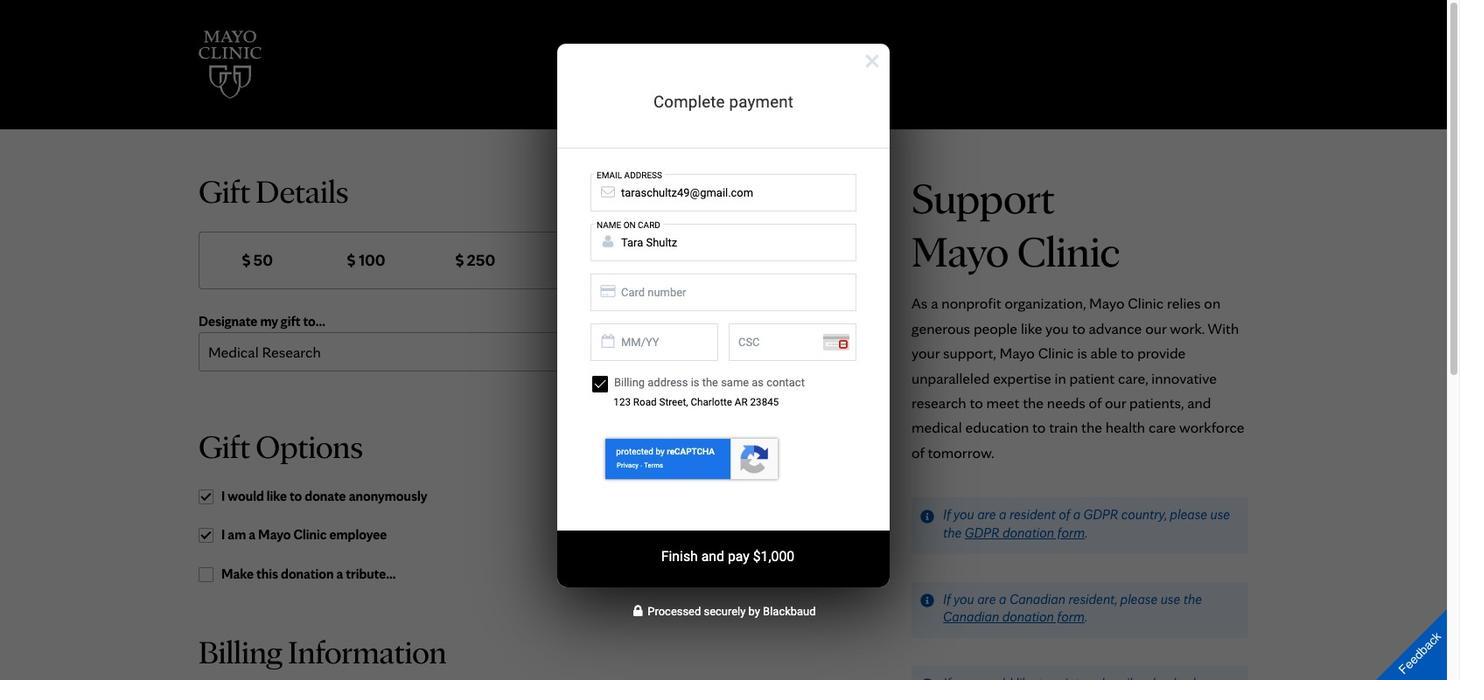 Task type: vqa. For each thing, say whether or not it's contained in the screenshot.
the use inside the 'if you are a canadian resident, please use the canadian donation form .'
no



Task type: describe. For each thing, give the bounding box(es) containing it.
use inside if you are a resident of a gdpr country, please use the
[[1211, 507, 1231, 524]]

250
[[467, 251, 496, 271]]

to...
[[303, 313, 325, 330]]

mayo clinic logo image
[[199, 31, 262, 99]]

anonymously
[[349, 488, 428, 505]]

resident
[[1010, 507, 1056, 524]]

gdpr inside if you are a resident of a gdpr country, please use the
[[1084, 507, 1119, 524]]

1 horizontal spatial our
[[1146, 319, 1167, 338]]

care,
[[1118, 369, 1149, 387]]

needs
[[1048, 394, 1086, 412]]

would
[[228, 488, 264, 505]]

unparalleled
[[912, 369, 990, 387]]

donate
[[305, 488, 346, 505]]

form inside if you are a canadian resident, please use the canadian donation form .
[[1058, 609, 1085, 626]]

in
[[1055, 369, 1067, 387]]

and
[[1188, 394, 1212, 412]]

gift for gift options
[[199, 427, 250, 467]]

0 vertical spatial donation
[[1003, 525, 1055, 542]]

am
[[228, 527, 246, 544]]

able
[[1091, 344, 1118, 362]]

with
[[1208, 319, 1239, 338]]

relies
[[1168, 294, 1201, 313]]

your
[[912, 344, 940, 362]]

i for i would like to donate anonymously
[[221, 488, 225, 505]]

organization,
[[1005, 294, 1086, 313]]

people
[[974, 319, 1018, 338]]

1 vertical spatial canadian
[[944, 609, 1000, 626]]

donation inside if you are a canadian resident, please use the canadian donation form .
[[1003, 609, 1054, 626]]

to left meet
[[970, 394, 984, 412]]

gift details
[[199, 172, 349, 211]]

the inside if you are a resident of a gdpr country, please use the
[[944, 525, 962, 542]]

education
[[966, 419, 1029, 437]]

canadian donation form link
[[944, 609, 1085, 626]]

research
[[912, 394, 967, 412]]

expertise
[[994, 369, 1052, 387]]

patient
[[1070, 369, 1115, 387]]

gift options
[[199, 427, 363, 467]]

to right the able
[[1121, 344, 1135, 362]]

dollar sign image for 100
[[348, 254, 355, 268]]

nonprofit
[[942, 294, 1002, 313]]

billing information
[[199, 632, 447, 672]]

resident,
[[1069, 591, 1118, 608]]

1,000
[[679, 251, 720, 271]]

2 horizontal spatial of
[[1089, 394, 1102, 412]]

this
[[256, 566, 278, 583]]

please inside if you are a canadian resident, please use the canadian donation form .
[[1121, 591, 1158, 608]]

if you are a canadian resident, please use the canadian donation form .
[[944, 591, 1203, 626]]

dollar sign image
[[668, 254, 676, 268]]

employee
[[330, 527, 387, 544]]

make this donation a tribute...
[[221, 566, 396, 583]]

if you are a resident of a gdpr country, please use the
[[944, 507, 1231, 542]]

i for i am a mayo clinic employee
[[221, 527, 225, 544]]

support
[[912, 172, 1055, 224]]

care
[[1149, 419, 1177, 437]]

health
[[1106, 419, 1146, 437]]

to up is
[[1072, 319, 1086, 338]]

50
[[253, 251, 273, 271]]

other
[[782, 251, 823, 271]]

mayo clinic
[[912, 225, 1121, 277]]

feedback
[[1397, 630, 1444, 678]]

0 vertical spatial canadian
[[1010, 591, 1066, 608]]

i am a mayo clinic employee
[[221, 527, 387, 544]]

provide
[[1138, 344, 1186, 362]]

a left tribute...
[[336, 566, 343, 583]]

2 vertical spatial clinic
[[294, 527, 327, 544]]

to left train
[[1033, 419, 1046, 437]]

make
[[221, 566, 254, 583]]

tribute...
[[346, 566, 396, 583]]

0 vertical spatial .
[[1085, 525, 1088, 542]]

as a nonprofit organization, mayo clinic relies on generous people like you to advance our work. with your support, mayo clinic is able to provide unparalleled expertise in patient care, innovative research to meet the needs of our patients, and medical education to train the health care workforce of tomorrow.
[[912, 294, 1245, 462]]

gift for gift details
[[199, 172, 250, 211]]

1 horizontal spatial mayo
[[1000, 344, 1035, 362]]



Task type: locate. For each thing, give the bounding box(es) containing it.
of
[[1089, 394, 1102, 412], [912, 444, 925, 462], [1059, 507, 1071, 524]]

mayo up expertise
[[1000, 344, 1035, 362]]

1 vertical spatial like
[[267, 488, 287, 505]]

2 form from the top
[[1058, 609, 1085, 626]]

use right resident,
[[1161, 591, 1181, 608]]

dollar sign image for 250
[[456, 254, 464, 268]]

0 vertical spatial gdpr
[[1084, 507, 1119, 524]]

1 vertical spatial of
[[912, 444, 925, 462]]

are inside if you are a canadian resident, please use the canadian donation form .
[[978, 591, 996, 608]]

500
[[575, 251, 605, 271]]

gift up would
[[199, 427, 250, 467]]

a right resident
[[1074, 507, 1081, 524]]

please right resident,
[[1121, 591, 1158, 608]]

0 vertical spatial use
[[1211, 507, 1231, 524]]

generous
[[912, 319, 971, 338]]

1 vertical spatial clinic
[[1039, 344, 1074, 362]]

information
[[288, 632, 447, 672]]

1 form from the top
[[1058, 525, 1085, 542]]

a inside if you are a canadian resident, please use the canadian donation form .
[[999, 591, 1007, 608]]

gift
[[281, 313, 301, 330]]

are up gdpr donation form link
[[978, 507, 996, 524]]

1 horizontal spatial like
[[1021, 319, 1043, 338]]

of down medical at right bottom
[[912, 444, 925, 462]]

1 vertical spatial gdpr
[[965, 525, 1000, 542]]

2 are from the top
[[978, 591, 996, 608]]

donation down resident
[[1003, 525, 1055, 542]]

please inside if you are a resident of a gdpr country, please use the
[[1170, 507, 1208, 524]]

you up canadian donation form link
[[954, 591, 975, 608]]

our up health
[[1105, 394, 1127, 412]]

a up canadian donation form link
[[999, 591, 1007, 608]]

are for resident
[[978, 507, 996, 524]]

if right info circle image
[[944, 507, 951, 524]]

donation down 'i am a mayo clinic employee'
[[281, 566, 334, 583]]

2 if from the top
[[944, 591, 951, 608]]

mayo right am at the bottom left
[[258, 527, 291, 544]]

1 horizontal spatial please
[[1170, 507, 1208, 524]]

of right resident
[[1059, 507, 1071, 524]]

donation
[[1003, 525, 1055, 542], [281, 566, 334, 583], [1003, 609, 1054, 626]]

clinic up in
[[1039, 344, 1074, 362]]

i
[[221, 488, 225, 505], [221, 527, 225, 544]]

to left donate
[[290, 488, 302, 505]]

you right info circle image
[[954, 507, 975, 524]]

2 horizontal spatial clinic
[[1128, 294, 1164, 313]]

of down 'patient'
[[1089, 394, 1102, 412]]

0 vertical spatial clinic
[[1128, 294, 1164, 313]]

1 i from the top
[[221, 488, 225, 505]]

details
[[256, 172, 349, 211]]

clinic
[[1128, 294, 1164, 313], [1039, 344, 1074, 362], [294, 527, 327, 544]]

0 vertical spatial are
[[978, 507, 996, 524]]

0 horizontal spatial please
[[1121, 591, 1158, 608]]

0 vertical spatial like
[[1021, 319, 1043, 338]]

1 vertical spatial please
[[1121, 591, 1158, 608]]

tomorrow.
[[928, 444, 995, 462]]

please
[[1170, 507, 1208, 524], [1121, 591, 1158, 608]]

if inside if you are a canadian resident, please use the canadian donation form .
[[944, 591, 951, 608]]

2 horizontal spatial mayo
[[1090, 294, 1125, 313]]

1 dollar sign image from the left
[[242, 254, 250, 268]]

gdpr donation form .
[[965, 525, 1088, 542]]

are
[[978, 507, 996, 524], [978, 591, 996, 608]]

1 horizontal spatial canadian
[[1010, 591, 1066, 608]]

dollar sign image left the 50
[[242, 254, 250, 268]]

you for resident
[[954, 507, 975, 524]]

work.
[[1170, 319, 1205, 338]]

like inside as a nonprofit organization, mayo clinic relies on generous people like you to advance our work. with your support, mayo clinic is able to provide unparalleled expertise in patient care, innovative research to meet the needs of our patients, and medical education to train the health care workforce of tomorrow.
[[1021, 319, 1043, 338]]

workforce
[[1180, 419, 1245, 437]]

our up provide
[[1146, 319, 1167, 338]]

2 i from the top
[[221, 527, 225, 544]]

i would like to donate anonymously
[[221, 488, 428, 505]]

medical
[[912, 419, 962, 437]]

gdpr
[[1084, 507, 1119, 524], [965, 525, 1000, 542]]

0 vertical spatial please
[[1170, 507, 1208, 524]]

gift
[[199, 172, 250, 211], [199, 427, 250, 467]]

0 vertical spatial i
[[221, 488, 225, 505]]

i left would
[[221, 488, 225, 505]]

dollar sign image left 250 at the left of the page
[[456, 254, 464, 268]]

you inside if you are a canadian resident, please use the canadian donation form .
[[954, 591, 975, 608]]

100
[[359, 251, 386, 271]]

clinic left the relies
[[1128, 294, 1164, 313]]

is
[[1078, 344, 1088, 362]]

of inside if you are a resident of a gdpr country, please use the
[[1059, 507, 1071, 524]]

a
[[931, 294, 939, 313], [999, 507, 1007, 524], [1074, 507, 1081, 524], [249, 527, 256, 544], [336, 566, 343, 583], [999, 591, 1007, 608]]

2 dollar sign image from the left
[[348, 254, 355, 268]]

0 vertical spatial you
[[1046, 319, 1069, 338]]

as
[[912, 294, 928, 313]]

if
[[944, 507, 951, 524], [944, 591, 951, 608]]

you
[[1046, 319, 1069, 338], [954, 507, 975, 524], [954, 591, 975, 608]]

are up canadian donation form link
[[978, 591, 996, 608]]

you inside as a nonprofit organization, mayo clinic relies on generous people like you to advance our work. with your support, mayo clinic is able to provide unparalleled expertise in patient care, innovative research to meet the needs of our patients, and medical education to train the health care workforce of tomorrow.
[[1046, 319, 1069, 338]]

2 horizontal spatial dollar sign image
[[456, 254, 464, 268]]

0 horizontal spatial use
[[1161, 591, 1181, 608]]

if up canadian donation form link
[[944, 591, 951, 608]]

our
[[1146, 319, 1167, 338], [1105, 394, 1127, 412]]

mayo
[[1090, 294, 1125, 313], [1000, 344, 1035, 362], [258, 527, 291, 544]]

2 vertical spatial you
[[954, 591, 975, 608]]

if for if you are a canadian resident, please use the canadian donation form .
[[944, 591, 951, 608]]

on
[[1205, 294, 1221, 313]]

if inside if you are a resident of a gdpr country, please use the
[[944, 507, 951, 524]]

0 vertical spatial form
[[1058, 525, 1085, 542]]

a up gdpr donation form link
[[999, 507, 1007, 524]]

canadian
[[1010, 591, 1066, 608], [944, 609, 1000, 626]]

.
[[1085, 525, 1088, 542], [1085, 609, 1088, 626]]

1 horizontal spatial of
[[1059, 507, 1071, 524]]

gdpr left country,
[[1084, 507, 1119, 524]]

form
[[1058, 525, 1085, 542], [1058, 609, 1085, 626]]

patients,
[[1130, 394, 1184, 412]]

1 vertical spatial donation
[[281, 566, 334, 583]]

1 vertical spatial gift
[[199, 427, 250, 467]]

are for canadian
[[978, 591, 996, 608]]

2 vertical spatial donation
[[1003, 609, 1054, 626]]

you for canadian
[[954, 591, 975, 608]]

options
[[256, 427, 363, 467]]

like
[[1021, 319, 1043, 338], [267, 488, 287, 505]]

1 vertical spatial i
[[221, 527, 225, 544]]

the
[[1023, 394, 1044, 412], [1082, 419, 1103, 437], [944, 525, 962, 542], [1184, 591, 1203, 608]]

2 vertical spatial mayo
[[258, 527, 291, 544]]

a right am at the bottom left
[[249, 527, 256, 544]]

1 if from the top
[[944, 507, 951, 524]]

you inside if you are a resident of a gdpr country, please use the
[[954, 507, 975, 524]]

a right 'as'
[[931, 294, 939, 313]]

use right country,
[[1211, 507, 1231, 524]]

0 horizontal spatial dollar sign image
[[242, 254, 250, 268]]

3 dollar sign image from the left
[[456, 254, 464, 268]]

1 vertical spatial info circle image
[[921, 679, 935, 681]]

support mayo clinic
[[912, 172, 1121, 277]]

0 vertical spatial mayo
[[1090, 294, 1125, 313]]

advance
[[1089, 319, 1142, 338]]

gift left the details
[[199, 172, 250, 211]]

info circle image
[[921, 594, 935, 608], [921, 679, 935, 681]]

designate
[[199, 313, 258, 330]]

a inside as a nonprofit organization, mayo clinic relies on generous people like you to advance our work. with your support, mayo clinic is able to provide unparalleled expertise in patient care, innovative research to meet the needs of our patients, and medical education to train the health care workforce of tomorrow.
[[931, 294, 939, 313]]

1 horizontal spatial gdpr
[[1084, 507, 1119, 524]]

1 vertical spatial are
[[978, 591, 996, 608]]

2 info circle image from the top
[[921, 679, 935, 681]]

. inside if you are a canadian resident, please use the canadian donation form .
[[1085, 609, 1088, 626]]

0 vertical spatial if
[[944, 507, 951, 524]]

if for if you are a resident of a gdpr country, please use the
[[944, 507, 951, 524]]

support,
[[944, 344, 996, 362]]

0 horizontal spatial our
[[1105, 394, 1127, 412]]

1 gift from the top
[[199, 172, 250, 211]]

use inside if you are a canadian resident, please use the canadian donation form .
[[1161, 591, 1181, 608]]

are inside if you are a resident of a gdpr country, please use the
[[978, 507, 996, 524]]

country,
[[1122, 507, 1167, 524]]

0 horizontal spatial gdpr
[[965, 525, 1000, 542]]

0 horizontal spatial canadian
[[944, 609, 1000, 626]]

form up resident,
[[1058, 525, 1085, 542]]

0 horizontal spatial of
[[912, 444, 925, 462]]

clinic up make this donation a tribute... on the left of page
[[294, 527, 327, 544]]

1 horizontal spatial use
[[1211, 507, 1231, 524]]

dollar sign image for 50
[[242, 254, 250, 268]]

donation down gdpr donation form .
[[1003, 609, 1054, 626]]

please right country,
[[1170, 507, 1208, 524]]

1 horizontal spatial dollar sign image
[[348, 254, 355, 268]]

1 vertical spatial use
[[1161, 591, 1181, 608]]

2 vertical spatial of
[[1059, 507, 1071, 524]]

1 vertical spatial if
[[944, 591, 951, 608]]

1 info circle image from the top
[[921, 594, 935, 608]]

innovative
[[1152, 369, 1217, 387]]

1 vertical spatial form
[[1058, 609, 1085, 626]]

like down the organization,
[[1021, 319, 1043, 338]]

designate my gift to...
[[199, 313, 325, 330]]

gdpr down tomorrow.
[[965, 525, 1000, 542]]

0 horizontal spatial clinic
[[294, 527, 327, 544]]

0 horizontal spatial mayo
[[258, 527, 291, 544]]

1 vertical spatial mayo
[[1000, 344, 1035, 362]]

train
[[1050, 419, 1078, 437]]

you down the organization,
[[1046, 319, 1069, 338]]

2 gift from the top
[[199, 427, 250, 467]]

1 are from the top
[[978, 507, 996, 524]]

1 horizontal spatial clinic
[[1039, 344, 1074, 362]]

1 vertical spatial our
[[1105, 394, 1127, 412]]

gdpr donation form link
[[965, 525, 1085, 542]]

info circle image
[[921, 510, 935, 524]]

0 vertical spatial gift
[[199, 172, 250, 211]]

mayo up advance
[[1090, 294, 1125, 313]]

0 vertical spatial of
[[1089, 394, 1102, 412]]

i left am at the bottom left
[[221, 527, 225, 544]]

use
[[1211, 507, 1231, 524], [1161, 591, 1181, 608]]

form down resident,
[[1058, 609, 1085, 626]]

1 vertical spatial you
[[954, 507, 975, 524]]

billing
[[199, 632, 283, 672]]

the inside if you are a canadian resident, please use the canadian donation form .
[[1184, 591, 1203, 608]]

dollar sign image left 100
[[348, 254, 355, 268]]

0 horizontal spatial like
[[267, 488, 287, 505]]

0 vertical spatial our
[[1146, 319, 1167, 338]]

0 vertical spatial info circle image
[[921, 594, 935, 608]]

1 vertical spatial .
[[1085, 609, 1088, 626]]

feedback button
[[1362, 595, 1461, 681]]

my
[[260, 313, 278, 330]]

meet
[[987, 394, 1020, 412]]

to
[[1072, 319, 1086, 338], [1121, 344, 1135, 362], [970, 394, 984, 412], [1033, 419, 1046, 437], [290, 488, 302, 505]]

dollar sign image
[[242, 254, 250, 268], [348, 254, 355, 268], [456, 254, 464, 268]]

like right would
[[267, 488, 287, 505]]



